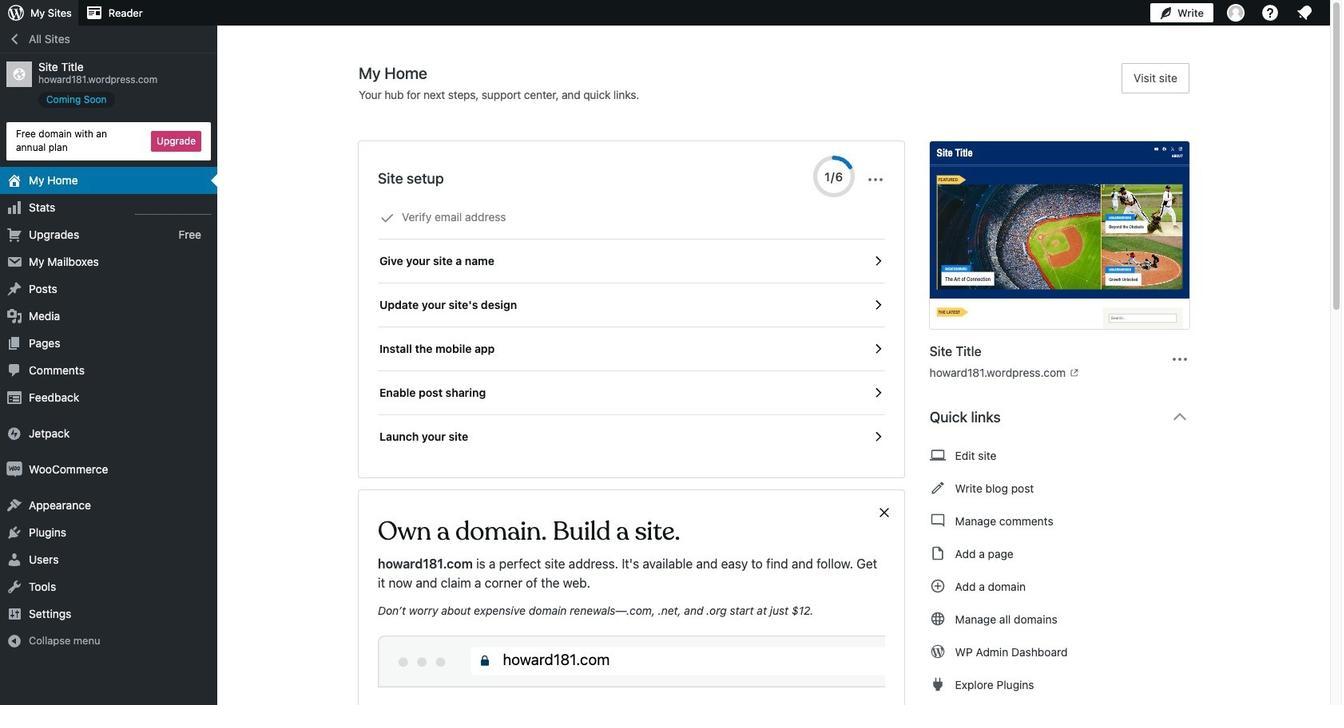 Task type: vqa. For each thing, say whether or not it's contained in the screenshot.
'LAPTOP' icon
yes



Task type: describe. For each thing, give the bounding box(es) containing it.
mode_comment image
[[930, 511, 946, 531]]

3 task enabled image from the top
[[871, 342, 885, 356]]

laptop image
[[930, 446, 946, 465]]

manage your notifications image
[[1296, 3, 1315, 22]]

2 img image from the top
[[6, 462, 22, 478]]

insert_drive_file image
[[930, 544, 946, 563]]

task enabled image
[[871, 386, 885, 400]]

my profile image
[[1228, 4, 1245, 22]]

highest hourly views 0 image
[[135, 204, 211, 215]]



Task type: locate. For each thing, give the bounding box(es) containing it.
task enabled image
[[871, 254, 885, 269], [871, 298, 885, 312], [871, 342, 885, 356], [871, 430, 885, 444]]

dismiss domain name promotion image
[[877, 504, 892, 523]]

more options for site site title image
[[1171, 350, 1190, 369]]

2 task enabled image from the top
[[871, 298, 885, 312]]

edit image
[[930, 479, 946, 498]]

4 task enabled image from the top
[[871, 430, 885, 444]]

help image
[[1261, 3, 1280, 22]]

main content
[[359, 63, 1203, 706]]

dismiss settings image
[[866, 170, 885, 189]]

1 task enabled image from the top
[[871, 254, 885, 269]]

launchpad checklist element
[[378, 196, 885, 459]]

progress bar
[[813, 156, 855, 197]]

1 vertical spatial img image
[[6, 462, 22, 478]]

img image
[[6, 426, 22, 442], [6, 462, 22, 478]]

0 vertical spatial img image
[[6, 426, 22, 442]]

1 img image from the top
[[6, 426, 22, 442]]



